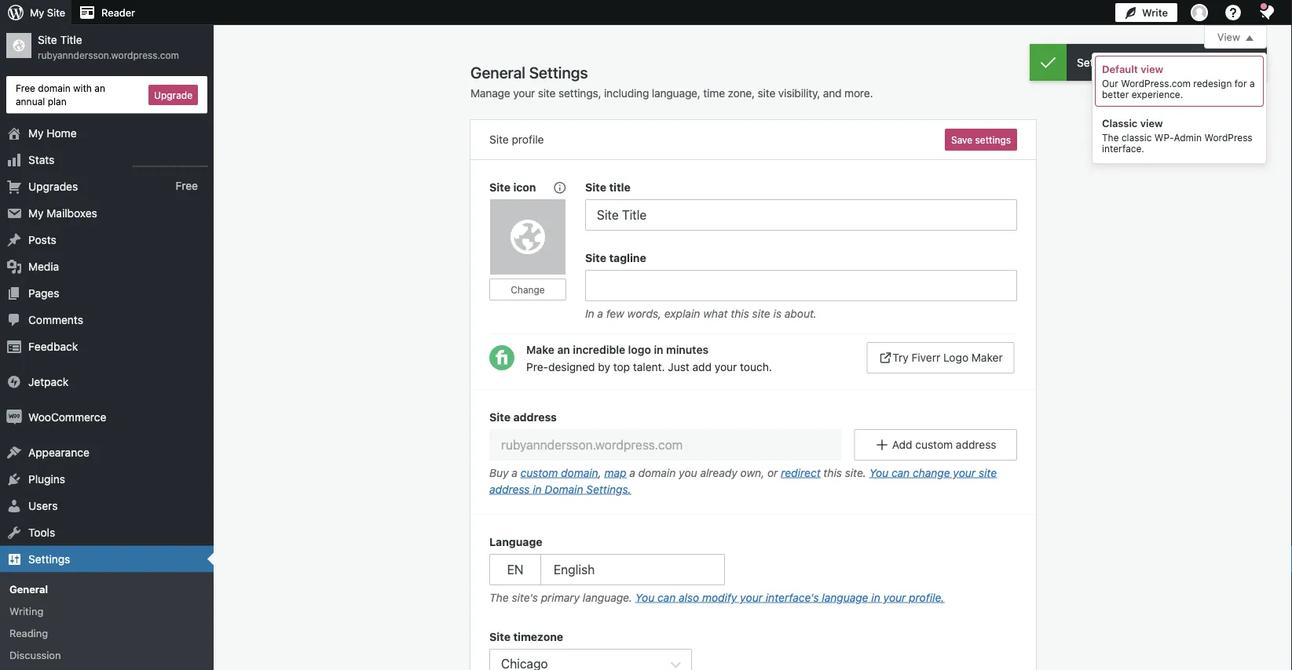 Task type: locate. For each thing, give the bounding box(es) containing it.
in
[[585, 307, 594, 320]]

1 vertical spatial img image
[[6, 410, 22, 425]]

custom domain link
[[521, 467, 598, 480]]

my site
[[30, 7, 65, 18]]

domain up the annual plan
[[38, 82, 71, 93]]

annual plan
[[16, 96, 66, 107]]

2 vertical spatial my
[[28, 207, 44, 220]]

write
[[1142, 7, 1168, 18]]

2 vertical spatial in
[[871, 592, 880, 604]]

reading
[[9, 628, 48, 640]]

your inside "make an incredible logo in minutes pre-designed by top talent. just add your touch."
[[715, 361, 737, 374]]

touch.
[[740, 361, 772, 374]]

language,
[[652, 87, 700, 100]]

this left 'site.'
[[824, 467, 842, 480]]

0 vertical spatial my
[[30, 7, 44, 18]]

1 vertical spatial an
[[557, 344, 570, 356]]

site for site tagline
[[585, 251, 606, 264]]

free for free
[[176, 180, 198, 193]]

free up the annual plan
[[16, 82, 35, 93]]

classic view the classic wp-admin wordpress interface.
[[1102, 117, 1253, 154]]

,
[[598, 467, 602, 480]]

settings
[[975, 134, 1011, 145]]

img image inside jetpack link
[[6, 374, 22, 390]]

manage your notifications image
[[1258, 3, 1276, 22]]

Site address text field
[[489, 430, 842, 461]]

language
[[822, 592, 868, 604]]

0 vertical spatial you
[[869, 467, 889, 480]]

more information image
[[552, 180, 566, 194]]

0 horizontal spatial in
[[533, 483, 542, 496]]

this
[[731, 307, 749, 320], [824, 467, 842, 480]]

the inside classic view the classic wp-admin wordpress interface.
[[1102, 132, 1119, 143]]

english
[[554, 563, 595, 578]]

write link
[[1115, 0, 1178, 25]]

0 vertical spatial group
[[585, 250, 1017, 326]]

site inside "you can change your site address in domain settings."
[[979, 467, 997, 480]]

in inside "you can change your site address in domain settings."
[[533, 483, 542, 496]]

the
[[1102, 132, 1119, 143], [489, 592, 509, 604]]

site inside 'group'
[[585, 181, 606, 194]]

users link
[[0, 493, 214, 520]]

view
[[1217, 31, 1240, 43]]

upgrades
[[28, 180, 78, 193]]

can down add
[[892, 467, 910, 480]]

talent.
[[633, 361, 665, 374]]

an
[[94, 82, 105, 93], [557, 344, 570, 356]]

1 horizontal spatial settings
[[1077, 56, 1119, 69]]

a right buy
[[512, 467, 518, 480]]

your right add
[[715, 361, 737, 374]]

media link
[[0, 253, 214, 280]]

my
[[30, 7, 44, 18], [28, 127, 44, 139], [28, 207, 44, 220]]

site
[[47, 7, 65, 18], [38, 33, 57, 46], [489, 133, 509, 146], [489, 181, 511, 194], [585, 181, 606, 194], [585, 251, 606, 264], [489, 411, 511, 424], [489, 631, 511, 644]]

in a few words, explain what this site is about.
[[585, 307, 817, 320]]

1 vertical spatial can
[[658, 592, 676, 604]]

2 vertical spatial address
[[489, 483, 530, 496]]

settings inside notice "status"
[[1077, 56, 1119, 69]]

title
[[609, 181, 631, 194]]

Site title text field
[[585, 200, 1017, 231]]

stats
[[28, 153, 54, 166]]

your down general settings
[[513, 87, 535, 100]]

site.
[[845, 467, 866, 480]]

site inside group
[[489, 631, 511, 644]]

my up the posts
[[28, 207, 44, 220]]

group containing en
[[489, 534, 1017, 610]]

the site's primary language. you can also modify your interface's language in your profile.
[[489, 592, 944, 604]]

discussion link
[[0, 645, 214, 667]]

site down add custom address
[[979, 467, 997, 480]]

primary
[[541, 592, 580, 604]]

1 vertical spatial my
[[28, 127, 44, 139]]

site title rubyanndersson.wordpress.com
[[38, 33, 179, 61]]

0 horizontal spatial this
[[731, 307, 749, 320]]

an inside free domain with an annual plan
[[94, 82, 105, 93]]

1 vertical spatial view
[[1140, 117, 1163, 129]]

or
[[767, 467, 778, 480]]

0 horizontal spatial an
[[94, 82, 105, 93]]

0 vertical spatial the
[[1102, 132, 1119, 143]]

0 horizontal spatial can
[[658, 592, 676, 604]]

site address
[[489, 411, 557, 424]]

1 horizontal spatial custom
[[915, 439, 953, 452]]

1 horizontal spatial the
[[1102, 132, 1119, 143]]

address down pre-
[[513, 411, 557, 424]]

site for site timezone
[[489, 631, 511, 644]]

0 vertical spatial img image
[[6, 374, 22, 390]]

img image
[[6, 374, 22, 390], [6, 410, 22, 425]]

make
[[526, 344, 555, 356]]

writing
[[9, 606, 43, 618]]

my left reader link
[[30, 7, 44, 18]]

add
[[892, 439, 912, 452]]

in
[[654, 344, 663, 356], [533, 483, 542, 496], [871, 592, 880, 604]]

address down buy
[[489, 483, 530, 496]]

better
[[1102, 89, 1129, 100]]

in left domain
[[533, 483, 542, 496]]

writing link
[[0, 601, 214, 623]]

1 vertical spatial group
[[471, 390, 1036, 515]]

zone,
[[728, 87, 755, 100]]

dismiss image
[[1240, 53, 1258, 71]]

the down the classic
[[1102, 132, 1119, 143]]

top
[[613, 361, 630, 374]]

interface.
[[1102, 143, 1144, 154]]

1 horizontal spatial you
[[869, 467, 889, 480]]

1 horizontal spatial this
[[824, 467, 842, 480]]

view up the wp-
[[1140, 117, 1163, 129]]

0 vertical spatial address
[[513, 411, 557, 424]]

0 vertical spatial settings
[[1077, 56, 1119, 69]]

in right logo
[[654, 344, 663, 356]]

add custom address
[[892, 439, 996, 452]]

settings for settings
[[28, 553, 70, 566]]

logo
[[628, 344, 651, 356]]

1 vertical spatial settings
[[28, 553, 70, 566]]

can inside "you can change your site address in domain settings."
[[892, 467, 910, 480]]

img image left woocommerce
[[6, 410, 22, 425]]

free down highest hourly views 0 image
[[176, 180, 198, 193]]

stats link
[[0, 147, 214, 173]]

in right language
[[871, 592, 880, 604]]

0 vertical spatial can
[[892, 467, 910, 480]]

1 vertical spatial address
[[956, 439, 996, 452]]

your inside general settings manage your site settings, including language, time zone, site visibility, and more.
[[513, 87, 535, 100]]

1 img image from the top
[[6, 374, 22, 390]]

0 vertical spatial in
[[654, 344, 663, 356]]

words,
[[627, 307, 661, 320]]

time
[[703, 87, 725, 100]]

img image inside woocommerce link
[[6, 410, 22, 425]]

view
[[1141, 63, 1163, 75], [1140, 117, 1163, 129]]

free
[[16, 82, 35, 93], [176, 180, 198, 193]]

1 horizontal spatial in
[[654, 344, 663, 356]]

0 vertical spatial custom
[[915, 439, 953, 452]]

plugins link
[[0, 466, 214, 493]]

site
[[538, 87, 556, 100], [758, 87, 775, 100], [752, 307, 770, 320], [979, 467, 997, 480]]

custom
[[915, 439, 953, 452], [521, 467, 558, 480]]

1 horizontal spatial free
[[176, 180, 198, 193]]

an right with
[[94, 82, 105, 93]]

incredible
[[573, 344, 625, 356]]

our
[[1102, 78, 1118, 89]]

your left profile.
[[883, 592, 906, 604]]

custom up change
[[915, 439, 953, 452]]

domain down site address "text field"
[[638, 467, 676, 480]]

free inside free domain with an annual plan
[[16, 82, 35, 93]]

img image left the jetpack
[[6, 374, 22, 390]]

site for site title
[[585, 181, 606, 194]]

my left the home
[[28, 127, 44, 139]]

0 horizontal spatial custom
[[521, 467, 558, 480]]

explain
[[664, 307, 700, 320]]

my home link
[[0, 120, 214, 147]]

domain up domain
[[561, 467, 598, 480]]

title
[[60, 33, 82, 46]]

tools link
[[0, 520, 214, 546]]

an inside "make an incredible logo in minutes pre-designed by top talent. just add your touch."
[[557, 344, 570, 356]]

0 horizontal spatial settings
[[28, 553, 70, 566]]

address right add
[[956, 439, 996, 452]]

2 img image from the top
[[6, 410, 22, 425]]

you right 'site.'
[[869, 467, 889, 480]]

1 vertical spatial custom
[[521, 467, 558, 480]]

2 horizontal spatial in
[[871, 592, 880, 604]]

1 vertical spatial in
[[533, 483, 542, 496]]

settings link
[[0, 546, 214, 573]]

my for my site
[[30, 7, 44, 18]]

view up wordpress.com
[[1141, 63, 1163, 75]]

an up designed
[[557, 344, 570, 356]]

the left the site's
[[489, 592, 509, 604]]

with
[[73, 82, 92, 93]]

site tagline
[[585, 251, 646, 264]]

can left also
[[658, 592, 676, 604]]

0 vertical spatial view
[[1141, 63, 1163, 75]]

1 vertical spatial free
[[176, 180, 198, 193]]

this right what
[[731, 307, 749, 320]]

0 vertical spatial free
[[16, 82, 35, 93]]

a right the 'map'
[[629, 467, 635, 480]]

0 vertical spatial this
[[731, 307, 749, 320]]

comments
[[28, 313, 83, 326]]

save settings button
[[945, 129, 1017, 151]]

site inside site title rubyanndersson.wordpress.com
[[38, 33, 57, 46]]

your right change
[[953, 467, 976, 480]]

help image
[[1224, 3, 1243, 22]]

view inside classic view the classic wp-admin wordpress interface.
[[1140, 117, 1163, 129]]

site icon group
[[489, 179, 585, 326]]

change
[[511, 284, 545, 295]]

notice status
[[1030, 44, 1267, 81]]

group
[[585, 250, 1017, 326], [471, 390, 1036, 515], [489, 534, 1017, 610]]

wp-
[[1155, 132, 1174, 143]]

0 horizontal spatial domain
[[38, 82, 71, 93]]

settings up the our at the top right of page
[[1077, 56, 1119, 69]]

0 horizontal spatial the
[[489, 592, 509, 604]]

1 horizontal spatial can
[[892, 467, 910, 480]]

manage
[[471, 87, 510, 100]]

admin
[[1174, 132, 1202, 143]]

general
[[9, 584, 48, 595]]

1 vertical spatial you
[[635, 592, 655, 604]]

posts
[[28, 233, 56, 246]]

0 vertical spatial an
[[94, 82, 105, 93]]

0 horizontal spatial you
[[635, 592, 655, 604]]

make an incredible logo in minutes pre-designed by top talent. just add your touch.
[[526, 344, 772, 374]]

what
[[703, 307, 728, 320]]

wordpress
[[1205, 132, 1253, 143]]

you right 'language.'
[[635, 592, 655, 604]]

maker
[[972, 352, 1003, 364]]

view inside default view our wordpress.com redesign for a better experience.
[[1141, 63, 1163, 75]]

posts link
[[0, 227, 214, 253]]

try fiverr logo maker
[[893, 352, 1003, 364]]

1 vertical spatial the
[[489, 592, 509, 604]]

my mailboxes
[[28, 207, 97, 220]]

settings down the tools on the left bottom of page
[[28, 553, 70, 566]]

2 vertical spatial group
[[489, 534, 1017, 610]]

0 horizontal spatial free
[[16, 82, 35, 93]]

a right for
[[1250, 78, 1255, 89]]

custom up domain
[[521, 467, 558, 480]]

1 horizontal spatial an
[[557, 344, 570, 356]]

fiverr small logo image
[[489, 346, 515, 371]]



Task type: vqa. For each thing, say whether or not it's contained in the screenshot.
'Details' link
no



Task type: describe. For each thing, give the bounding box(es) containing it.
site timezone group
[[489, 629, 1017, 671]]

discussion
[[9, 650, 61, 662]]

try fiverr logo maker link
[[867, 342, 1015, 374]]

site timezone
[[489, 631, 563, 644]]

upgrade button
[[149, 85, 198, 105]]

settings.
[[586, 483, 631, 496]]

general settings
[[471, 63, 588, 81]]

general settings manage your site settings, including language, time zone, site visibility, and more.
[[471, 63, 873, 100]]

free domain with an annual plan
[[16, 82, 105, 107]]

feedback
[[28, 340, 78, 353]]

experience.
[[1132, 89, 1183, 100]]

default view our wordpress.com redesign for a better experience.
[[1102, 63, 1255, 100]]

is
[[773, 307, 782, 320]]

add
[[692, 361, 712, 374]]

1 horizontal spatial domain
[[561, 467, 598, 480]]

highest hourly views 0 image
[[133, 157, 207, 167]]

in inside "make an incredible logo in minutes pre-designed by top talent. just add your touch."
[[654, 344, 663, 356]]

domain inside free domain with an annual plan
[[38, 82, 71, 93]]

domain
[[545, 483, 583, 496]]

a right in
[[597, 307, 603, 320]]

img image for jetpack
[[6, 374, 22, 390]]

visibility,
[[778, 87, 820, 100]]

save
[[951, 134, 973, 145]]

open image
[[1246, 35, 1254, 41]]

general link
[[0, 579, 214, 601]]

woocommerce link
[[0, 404, 214, 431]]

you can also modify your interface's language in your profile. link
[[635, 592, 944, 604]]

profile
[[512, 133, 544, 146]]

you
[[679, 467, 697, 480]]

site left is
[[752, 307, 770, 320]]

comments link
[[0, 307, 214, 334]]

jetpack link
[[0, 369, 214, 396]]

feedback link
[[0, 334, 214, 360]]

en
[[507, 563, 523, 578]]

my for my home
[[28, 127, 44, 139]]

site title group
[[585, 179, 1017, 231]]

save settings
[[951, 134, 1011, 145]]

settings saved successfully!
[[1077, 56, 1221, 69]]

classic
[[1102, 117, 1138, 129]]

reading link
[[0, 623, 214, 645]]

add custom address link
[[854, 430, 1017, 461]]

my home
[[28, 127, 77, 139]]

img image for woocommerce
[[6, 410, 22, 425]]

view for classic view
[[1140, 117, 1163, 129]]

you can change your site address in domain settings. link
[[489, 467, 997, 496]]

profile.
[[909, 592, 944, 604]]

for
[[1235, 78, 1247, 89]]

group containing site tagline
[[585, 250, 1017, 326]]

home
[[47, 127, 77, 139]]

site for site address
[[489, 411, 511, 424]]

interface's
[[766, 592, 819, 604]]

logo
[[943, 352, 969, 364]]

jetpack
[[28, 376, 69, 389]]

view for default view
[[1141, 63, 1163, 75]]

address inside 'link'
[[956, 439, 996, 452]]

site profile
[[489, 133, 544, 146]]

site's
[[512, 592, 538, 604]]

upgrade
[[154, 89, 192, 100]]

you inside "you can change your site address in domain settings."
[[869, 467, 889, 480]]

my mailboxes link
[[0, 200, 214, 227]]

tools
[[28, 526, 55, 539]]

try
[[893, 352, 909, 364]]

wordpress.com
[[1121, 78, 1191, 89]]

also
[[679, 592, 699, 604]]

site down general settings
[[538, 87, 556, 100]]

rubyanndersson.wordpress.com
[[38, 50, 179, 61]]

2 horizontal spatial domain
[[638, 467, 676, 480]]

site right 'zone,'
[[758, 87, 775, 100]]

designed
[[548, 361, 595, 374]]

my profile image
[[1191, 4, 1208, 21]]

and more.
[[823, 87, 873, 100]]

my site link
[[0, 0, 72, 25]]

buy
[[489, 467, 509, 480]]

address inside "you can change your site address in domain settings."
[[489, 483, 530, 496]]

classic
[[1122, 132, 1152, 143]]

media
[[28, 260, 59, 273]]

change
[[913, 467, 950, 480]]

free for free domain with an annual plan
[[16, 82, 35, 93]]

default
[[1102, 63, 1138, 75]]

buy a custom domain , map a domain you already own, or redirect this site.
[[489, 467, 866, 480]]

modify
[[702, 592, 737, 604]]

change button
[[489, 279, 566, 301]]

group containing site address
[[471, 390, 1036, 515]]

pages link
[[0, 280, 214, 307]]

site for site title rubyanndersson.wordpress.com
[[38, 33, 57, 46]]

custom inside 'link'
[[915, 439, 953, 452]]

appearance link
[[0, 440, 214, 466]]

successfully!
[[1155, 56, 1221, 69]]

1 vertical spatial this
[[824, 467, 842, 480]]

settings for settings saved successfully!
[[1077, 56, 1119, 69]]

language
[[489, 536, 543, 549]]

your right modify
[[740, 592, 763, 604]]

site for site icon
[[489, 181, 511, 194]]

a inside default view our wordpress.com redesign for a better experience.
[[1250, 78, 1255, 89]]

icon
[[513, 181, 536, 194]]

pages
[[28, 287, 59, 300]]

minutes
[[666, 344, 709, 356]]

pre-
[[526, 361, 548, 374]]

redesign
[[1193, 78, 1232, 89]]

settings,
[[558, 87, 601, 100]]

already
[[700, 467, 737, 480]]

site for site profile
[[489, 133, 509, 146]]

site icon
[[489, 181, 536, 194]]

your inside "you can change your site address in domain settings."
[[953, 467, 976, 480]]

about.
[[785, 307, 817, 320]]

general settings main content
[[471, 25, 1267, 671]]

my for my mailboxes
[[28, 207, 44, 220]]

woocommerce
[[28, 411, 106, 424]]

Site tagline text field
[[585, 270, 1017, 302]]



